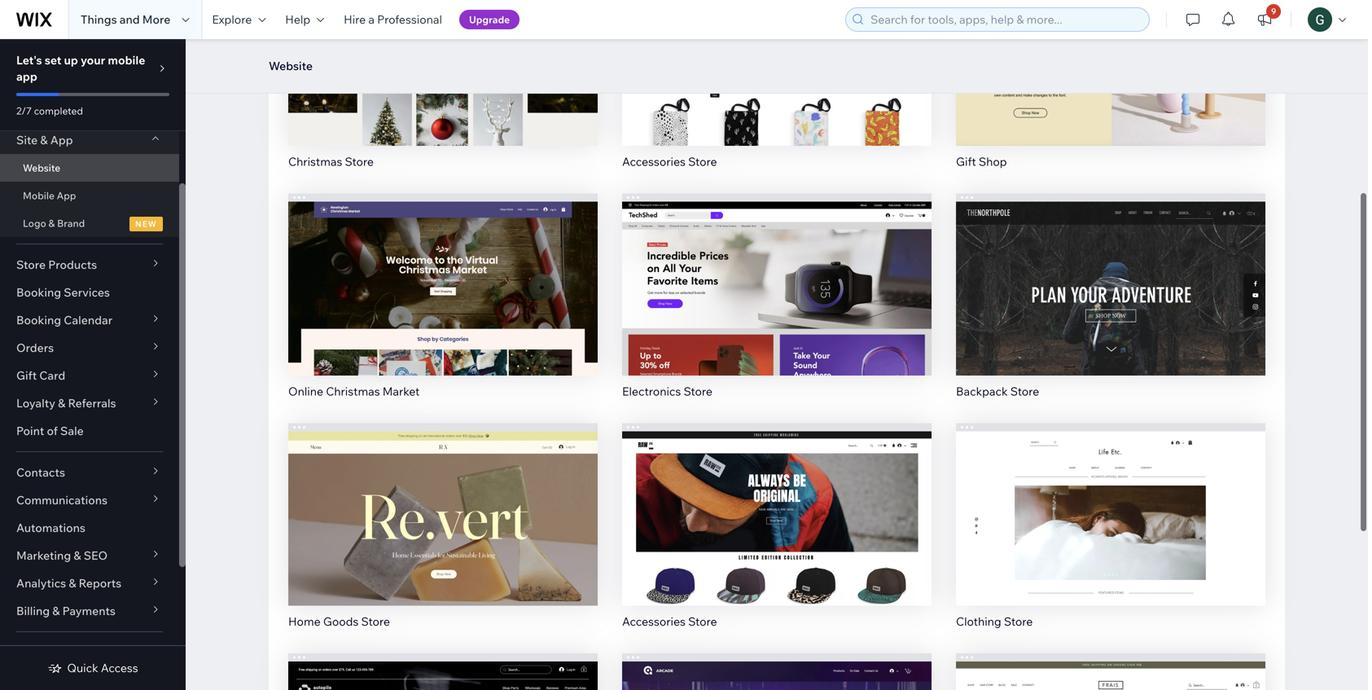 Task type: describe. For each thing, give the bounding box(es) containing it.
clothing store
[[956, 614, 1033, 628]]

edit for accessories store
[[765, 493, 790, 509]]

analytics & reports button
[[0, 569, 179, 597]]

of
[[47, 424, 58, 438]]

1 vertical spatial christmas
[[326, 384, 380, 398]]

app
[[16, 69, 37, 84]]

site
[[16, 133, 38, 147]]

marketing
[[16, 548, 71, 563]]

loyalty
[[16, 396, 55, 410]]

online christmas market
[[288, 384, 420, 398]]

edit button for online christmas market
[[409, 257, 477, 286]]

seo
[[84, 548, 108, 563]]

goods
[[323, 614, 359, 628]]

things and more
[[81, 12, 171, 26]]

website for website button
[[269, 59, 313, 73]]

mobile app link
[[0, 182, 179, 209]]

market
[[383, 384, 420, 398]]

backpack
[[956, 384, 1008, 398]]

payments
[[62, 604, 116, 618]]

store inside popup button
[[16, 257, 46, 272]]

analytics
[[16, 576, 66, 590]]

view for online christmas market
[[428, 297, 458, 314]]

view for electronics store
[[762, 297, 792, 314]]

online
[[288, 384, 323, 398]]

sidebar element
[[0, 39, 186, 690]]

view button for accessories store
[[743, 521, 812, 550]]

& for site
[[40, 133, 48, 147]]

gift for gift card
[[16, 368, 37, 382]]

view for home goods store
[[428, 527, 458, 544]]

view button for online christmas market
[[408, 291, 478, 320]]

edit button for backpack store
[[1077, 257, 1145, 286]]

set
[[45, 53, 61, 67]]

booking for booking calendar
[[16, 313, 61, 327]]

site & app
[[16, 133, 73, 147]]

home
[[288, 614, 321, 628]]

marketing & seo button
[[0, 542, 179, 569]]

1 accessories from the top
[[622, 154, 686, 168]]

hire
[[344, 12, 366, 26]]

edit for online christmas market
[[431, 263, 455, 280]]

edit for clothing store
[[1099, 493, 1124, 509]]

help
[[285, 12, 311, 26]]

upgrade button
[[459, 10, 520, 29]]

gift card button
[[0, 362, 179, 389]]

billing
[[16, 604, 50, 618]]

booking services link
[[0, 279, 179, 306]]

explore
[[212, 12, 252, 26]]

logo & brand
[[23, 217, 85, 229]]

quick
[[67, 661, 98, 675]]

shop
[[979, 154, 1007, 168]]

communications button
[[0, 486, 179, 514]]

booking calendar
[[16, 313, 113, 327]]

& for marketing
[[74, 548, 81, 563]]

quick access
[[67, 661, 138, 675]]

store products
[[16, 257, 97, 272]]

up
[[64, 53, 78, 67]]

let's
[[16, 53, 42, 67]]

view for accessories store
[[762, 527, 792, 544]]

hire a professional link
[[334, 0, 452, 39]]

logo
[[23, 217, 46, 229]]

clothing
[[956, 614, 1002, 628]]

more
[[142, 12, 171, 26]]

booking calendar button
[[0, 306, 179, 334]]

2 accessories store from the top
[[622, 614, 717, 628]]

website link
[[0, 154, 179, 182]]

app inside 'site & app' "popup button"
[[50, 133, 73, 147]]

9 button
[[1247, 0, 1283, 39]]

view for clothing store
[[1096, 527, 1126, 544]]

and
[[120, 12, 140, 26]]

let's set up your mobile app
[[16, 53, 145, 84]]

loyalty & referrals
[[16, 396, 116, 410]]

orders button
[[0, 334, 179, 362]]

home goods store
[[288, 614, 390, 628]]

website button
[[261, 54, 321, 78]]

point of sale
[[16, 424, 84, 438]]

backpack store
[[956, 384, 1040, 398]]

mobile
[[23, 189, 55, 202]]

calendar
[[64, 313, 113, 327]]

billing & payments button
[[0, 597, 179, 625]]

products
[[48, 257, 97, 272]]



Task type: vqa. For each thing, say whether or not it's contained in the screenshot.
Brand
yes



Task type: locate. For each thing, give the bounding box(es) containing it.
automations link
[[0, 514, 179, 542]]

booking up orders
[[16, 313, 61, 327]]

christmas
[[288, 154, 342, 168], [326, 384, 380, 398]]

0 horizontal spatial gift
[[16, 368, 37, 382]]

1 booking from the top
[[16, 285, 61, 299]]

& for billing
[[52, 604, 60, 618]]

view
[[428, 297, 458, 314], [762, 297, 792, 314], [1096, 297, 1126, 314], [428, 527, 458, 544], [762, 527, 792, 544], [1096, 527, 1126, 544]]

orders
[[16, 341, 54, 355]]

mobile app
[[23, 189, 76, 202]]

& right logo
[[48, 217, 55, 229]]

1 horizontal spatial gift
[[956, 154, 977, 168]]

0 vertical spatial app
[[50, 133, 73, 147]]

gift for gift shop
[[956, 154, 977, 168]]

2/7 completed
[[16, 105, 83, 117]]

electronics store
[[622, 384, 713, 398]]

0 vertical spatial website
[[269, 59, 313, 73]]

2/7
[[16, 105, 32, 117]]

1 vertical spatial website
[[23, 162, 60, 174]]

view for backpack store
[[1096, 297, 1126, 314]]

view button for electronics store
[[743, 291, 812, 320]]

upgrade
[[469, 13, 510, 26]]

edit
[[431, 263, 455, 280], [765, 263, 790, 280], [1099, 263, 1124, 280], [431, 493, 455, 509], [765, 493, 790, 509], [1099, 493, 1124, 509]]

contacts button
[[0, 459, 179, 486]]

marketing & seo
[[16, 548, 108, 563]]

website inside button
[[269, 59, 313, 73]]

edit button for home goods store
[[409, 487, 477, 516]]

store products button
[[0, 251, 179, 279]]

&
[[40, 133, 48, 147], [48, 217, 55, 229], [58, 396, 65, 410], [74, 548, 81, 563], [69, 576, 76, 590], [52, 604, 60, 618]]

new
[[135, 219, 157, 229]]

& right loyalty
[[58, 396, 65, 410]]

edit for home goods store
[[431, 493, 455, 509]]

gift left 'shop'
[[956, 154, 977, 168]]

1 vertical spatial accessories store
[[622, 614, 717, 628]]

christmas store
[[288, 154, 374, 168]]

& inside "popup button"
[[40, 133, 48, 147]]

edit button for clothing store
[[1077, 487, 1145, 516]]

reports
[[79, 576, 122, 590]]

& for analytics
[[69, 576, 76, 590]]

site & app button
[[0, 126, 179, 154]]

0 vertical spatial gift
[[956, 154, 977, 168]]

edit for electronics store
[[765, 263, 790, 280]]

& right billing on the bottom left of page
[[52, 604, 60, 618]]

referrals
[[68, 396, 116, 410]]

2 booking from the top
[[16, 313, 61, 327]]

completed
[[34, 105, 83, 117]]

a
[[369, 12, 375, 26]]

& right site
[[40, 133, 48, 147]]

& left seo
[[74, 548, 81, 563]]

booking services
[[16, 285, 110, 299]]

point of sale link
[[0, 417, 179, 445]]

loyalty & referrals button
[[0, 389, 179, 417]]

1 accessories store from the top
[[622, 154, 717, 168]]

& left reports
[[69, 576, 76, 590]]

contacts
[[16, 465, 65, 479]]

services
[[64, 285, 110, 299]]

booking inside dropdown button
[[16, 313, 61, 327]]

store
[[345, 154, 374, 168], [688, 154, 717, 168], [16, 257, 46, 272], [684, 384, 713, 398], [1011, 384, 1040, 398], [361, 614, 390, 628], [688, 614, 717, 628], [1004, 614, 1033, 628]]

1 vertical spatial app
[[57, 189, 76, 202]]

automations
[[16, 521, 85, 535]]

1 vertical spatial accessories
[[622, 614, 686, 628]]

billing & payments
[[16, 604, 116, 618]]

1 horizontal spatial website
[[269, 59, 313, 73]]

edit button
[[409, 257, 477, 286], [743, 257, 811, 286], [1077, 257, 1145, 286], [409, 487, 477, 516], [743, 487, 811, 516], [1077, 487, 1145, 516]]

website for website link
[[23, 162, 60, 174]]

gift left card at the left of page
[[16, 368, 37, 382]]

1 vertical spatial booking
[[16, 313, 61, 327]]

electronics
[[622, 384, 681, 398]]

sale
[[60, 424, 84, 438]]

brand
[[57, 217, 85, 229]]

card
[[39, 368, 65, 382]]

quick access button
[[48, 661, 138, 675]]

things
[[81, 12, 117, 26]]

0 horizontal spatial website
[[23, 162, 60, 174]]

view button for clothing store
[[1077, 521, 1146, 550]]

0 vertical spatial accessories store
[[622, 154, 717, 168]]

2 accessories from the top
[[622, 614, 686, 628]]

view button for backpack store
[[1077, 291, 1146, 320]]

edit button for accessories store
[[743, 487, 811, 516]]

hire a professional
[[344, 12, 442, 26]]

0 vertical spatial accessories
[[622, 154, 686, 168]]

0 vertical spatial christmas
[[288, 154, 342, 168]]

booking down store products
[[16, 285, 61, 299]]

communications
[[16, 493, 108, 507]]

app down completed
[[50, 133, 73, 147]]

edit button for electronics store
[[743, 257, 811, 286]]

website inside "sidebar" element
[[23, 162, 60, 174]]

& for logo
[[48, 217, 55, 229]]

app right mobile
[[57, 189, 76, 202]]

booking for booking services
[[16, 285, 61, 299]]

point
[[16, 424, 44, 438]]

gift shop
[[956, 154, 1007, 168]]

9
[[1272, 6, 1277, 16]]

access
[[101, 661, 138, 675]]

analytics & reports
[[16, 576, 122, 590]]

app
[[50, 133, 73, 147], [57, 189, 76, 202]]

Search for tools, apps, help & more... field
[[866, 8, 1145, 31]]

website up mobile
[[23, 162, 60, 174]]

& for loyalty
[[58, 396, 65, 410]]

help button
[[276, 0, 334, 39]]

professional
[[377, 12, 442, 26]]

gift card
[[16, 368, 65, 382]]

accessories store
[[622, 154, 717, 168], [622, 614, 717, 628]]

1 vertical spatial gift
[[16, 368, 37, 382]]

app inside mobile app link
[[57, 189, 76, 202]]

mobile
[[108, 53, 145, 67]]

website
[[269, 59, 313, 73], [23, 162, 60, 174]]

your
[[81, 53, 105, 67]]

gift inside popup button
[[16, 368, 37, 382]]

0 vertical spatial booking
[[16, 285, 61, 299]]

edit for backpack store
[[1099, 263, 1124, 280]]

website down help
[[269, 59, 313, 73]]

gift
[[956, 154, 977, 168], [16, 368, 37, 382]]

view button for home goods store
[[408, 521, 478, 550]]

accessories
[[622, 154, 686, 168], [622, 614, 686, 628]]



